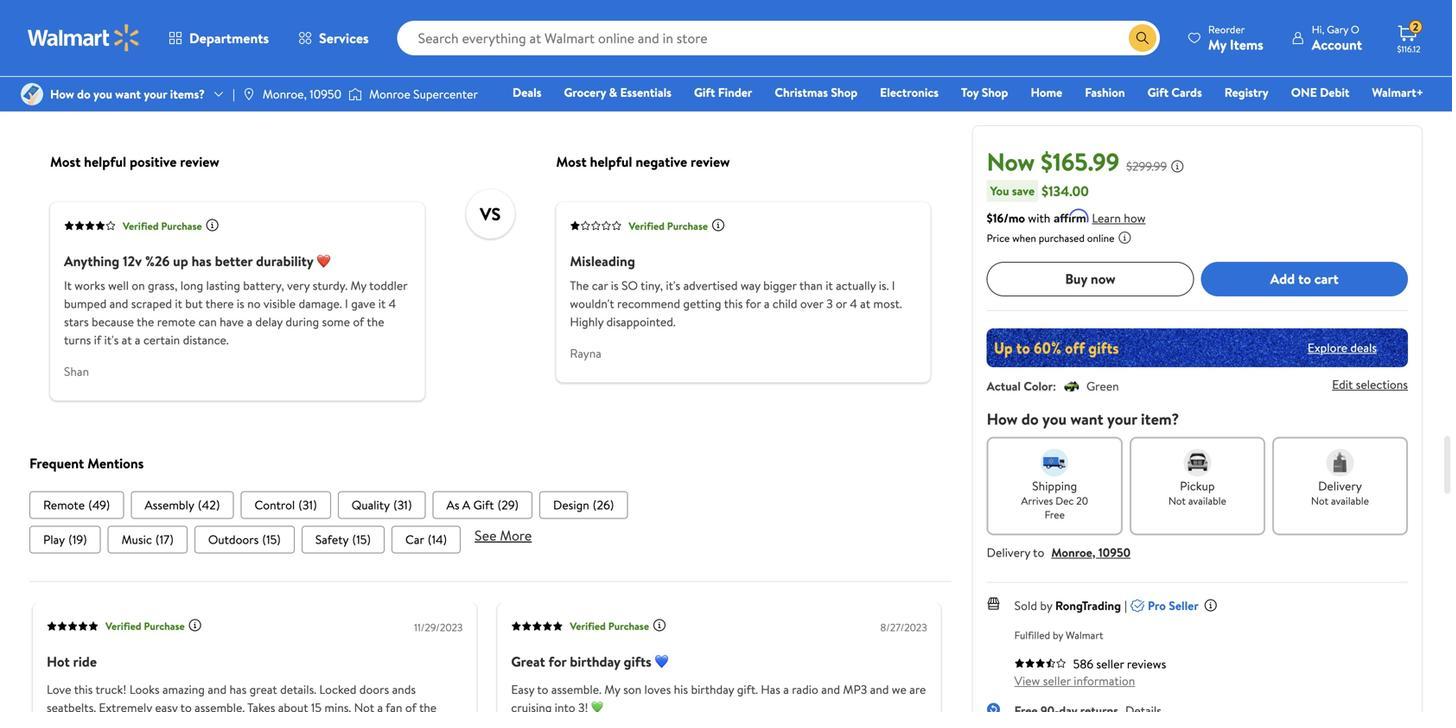 Task type: locate. For each thing, give the bounding box(es) containing it.
10950 down services popup button
[[310, 86, 342, 102]]

and right 'amazing'
[[208, 681, 227, 698]]

my inside reorder my items
[[1209, 35, 1227, 54]]

home
[[1031, 84, 1063, 101]]

not down intent image for delivery
[[1312, 494, 1329, 508]]

1 horizontal spatial seller
[[1097, 656, 1125, 673]]

shop inside 'link'
[[982, 84, 1009, 101]]

more
[[500, 526, 532, 545]]

0 horizontal spatial (31)
[[299, 497, 317, 514]]

0 vertical spatial reviews
[[81, 32, 120, 49]]

0 horizontal spatial at
[[122, 332, 132, 349]]

to inside button
[[1299, 269, 1312, 288]]

0 vertical spatial do
[[77, 86, 91, 102]]

 image
[[21, 83, 43, 106]]

distance.
[[183, 332, 229, 349]]

1 vertical spatial |
[[1125, 597, 1128, 614]]

sturdy.
[[313, 277, 348, 294]]

see left more
[[475, 526, 497, 545]]

hot ride
[[47, 652, 97, 671]]

0 vertical spatial 10950
[[310, 86, 342, 102]]

1 most from the left
[[50, 152, 81, 171]]

1 vertical spatial by
[[1053, 628, 1064, 643]]

$116.12
[[1398, 43, 1421, 55]]

not down the doors
[[354, 699, 375, 713]]

0 horizontal spatial 10950
[[310, 86, 342, 102]]

it inside misleading the car is so tiny, it's advertised way bigger than it actually is. i wouldn't recommend getting this for a child over 3 or 4 at most. highly disappointed.
[[826, 277, 833, 294]]

2 (31) from the left
[[394, 497, 412, 514]]

1 vertical spatial your
[[1108, 408, 1138, 430]]

has right up
[[192, 252, 212, 271]]

and left "we"
[[871, 681, 889, 698]]

it left 'but'
[[175, 296, 182, 312]]

how down actual
[[987, 408, 1018, 430]]

Walmart Site-Wide search field
[[398, 21, 1160, 55]]

most
[[50, 152, 81, 171], [556, 152, 587, 171]]

1 the from the left
[[137, 314, 154, 331]]

how for how do you want your items?
[[50, 86, 74, 102]]

0 horizontal spatial my
[[351, 277, 367, 294]]

reviews for 586 seller reviews
[[1128, 656, 1167, 673]]

this inside misleading the car is so tiny, it's advertised way bigger than it actually is. i wouldn't recommend getting this for a child over 3 or 4 at most. highly disappointed.
[[724, 296, 743, 312]]

2 shop from the left
[[982, 84, 1009, 101]]

1 horizontal spatial at
[[861, 296, 871, 312]]

available inside pickup not available
[[1189, 494, 1227, 508]]

is inside misleading the car is so tiny, it's advertised way bigger than it actually is. i wouldn't recommend getting this for a child over 3 or 4 at most. highly disappointed.
[[611, 277, 619, 294]]

1 horizontal spatial 4
[[850, 296, 858, 312]]

you down see all reviews link
[[93, 86, 112, 102]]

1 horizontal spatial shop
[[982, 84, 1009, 101]]

(49)
[[88, 497, 110, 514]]

if
[[94, 332, 101, 349]]

delivery for not
[[1319, 478, 1363, 494]]

is left "no"
[[237, 296, 245, 312]]

verified purchase up "looks"
[[106, 619, 185, 634]]

remote (49)
[[43, 497, 110, 514]]

0 horizontal spatial (15)
[[262, 531, 281, 548]]

reviews right all
[[81, 32, 120, 49]]

1 horizontal spatial birthday
[[691, 681, 735, 698]]

gift left cards
[[1148, 84, 1169, 101]]

safety
[[316, 531, 349, 548]]

4
[[389, 296, 396, 312], [850, 296, 858, 312]]

list item containing remote
[[29, 491, 124, 519]]

1 horizontal spatial this
[[724, 296, 743, 312]]

buy now
[[1066, 269, 1116, 288]]

delivery up sold
[[987, 544, 1031, 561]]

(31) right quality
[[394, 497, 412, 514]]

2 available from the left
[[1332, 494, 1370, 508]]

1 helpful from the left
[[84, 152, 126, 171]]

reviews down the pro
[[1128, 656, 1167, 673]]

takes
[[247, 699, 275, 713]]

1 horizontal spatial not
[[1169, 494, 1187, 508]]

your for item?
[[1108, 408, 1138, 430]]

to inside easy to assemble. my son loves his birthday gift. has a radio and mp3 and we are cruising into 3! 💚
[[537, 681, 549, 698]]

at down because
[[122, 332, 132, 349]]

control
[[255, 497, 295, 514]]

1 available from the left
[[1189, 494, 1227, 508]]

not inside pickup not available
[[1169, 494, 1187, 508]]

(17)
[[156, 531, 174, 548]]

view
[[1015, 673, 1041, 690]]

delivery inside delivery not available
[[1319, 478, 1363, 494]]

at inside misleading the car is so tiny, it's advertised way bigger than it actually is. i wouldn't recommend getting this for a child over 3 or 4 at most. highly disappointed.
[[861, 296, 871, 312]]

gifts
[[624, 652, 652, 671]]

1 horizontal spatial reviews
[[1128, 656, 1167, 673]]

view seller information link
[[1015, 673, 1136, 690]]

assemble. down 'amazing'
[[195, 699, 245, 713]]

verified purchase information image up 💙
[[653, 619, 667, 633]]

seller down 3.4249 stars out of 5, based on 586 seller reviews element in the right bottom of the page
[[1044, 673, 1071, 690]]

want left items?
[[115, 86, 141, 102]]

4 down toddler
[[389, 296, 396, 312]]

mp3
[[844, 681, 868, 698]]

advertised
[[684, 277, 738, 294]]

purchase up up
[[161, 219, 202, 233]]

(15) right safety
[[352, 531, 371, 548]]

shop right toy
[[982, 84, 1009, 101]]

1 horizontal spatial has
[[230, 681, 247, 698]]

available inside delivery not available
[[1332, 494, 1370, 508]]

verified purchase information image up 'amazing'
[[188, 619, 202, 633]]

0 horizontal spatial monroe,
[[263, 86, 307, 102]]

0 horizontal spatial reviews
[[81, 32, 120, 49]]

i left gave in the left top of the page
[[345, 296, 348, 312]]

fashion
[[1086, 84, 1126, 101]]

see left all
[[44, 32, 63, 49]]

loves
[[645, 681, 671, 698]]

by right sold
[[1041, 597, 1053, 614]]

birthday left gifts
[[570, 652, 621, 671]]

1 horizontal spatial i
[[892, 277, 896, 294]]

1 vertical spatial delivery
[[987, 544, 1031, 561]]

1 horizontal spatial you
[[1043, 408, 1067, 430]]

it's inside misleading the car is so tiny, it's advertised way bigger than it actually is. i wouldn't recommend getting this for a child over 3 or 4 at most. highly disappointed.
[[666, 277, 681, 294]]

purchase up gifts
[[609, 619, 649, 634]]

not for pickup
[[1169, 494, 1187, 508]]

most.
[[874, 296, 903, 312]]

seller for 586
[[1097, 656, 1125, 673]]

0 horizontal spatial not
[[354, 699, 375, 713]]

delay
[[256, 314, 283, 331]]

0 vertical spatial is
[[611, 277, 619, 294]]

music
[[122, 531, 152, 548]]

how down all
[[50, 86, 74, 102]]

see more list
[[29, 526, 952, 554]]

for right great at left bottom
[[549, 652, 567, 671]]

0 vertical spatial by
[[1041, 597, 1053, 614]]

your left item? at the right bottom
[[1108, 408, 1138, 430]]

0 vertical spatial see
[[44, 32, 63, 49]]

now $165.99
[[987, 145, 1120, 179]]

shop right christmas
[[831, 84, 858, 101]]

 image for monroe supercenter
[[349, 86, 362, 103]]

0 horizontal spatial helpful
[[84, 152, 126, 171]]

my left 'son'
[[605, 681, 621, 698]]

purchase up 'amazing'
[[144, 619, 185, 634]]

one debit
[[1292, 84, 1350, 101]]

and
[[109, 296, 128, 312], [208, 681, 227, 698], [822, 681, 841, 698], [871, 681, 889, 698]]

a left 'child'
[[764, 296, 770, 312]]

💙
[[655, 652, 669, 671]]

1 vertical spatial birthday
[[691, 681, 735, 698]]

1 horizontal spatial of
[[406, 699, 417, 713]]

2 helpful from the left
[[590, 152, 633, 171]]

i right is.
[[892, 277, 896, 294]]

0 vertical spatial it's
[[666, 277, 681, 294]]

it
[[826, 277, 833, 294], [175, 296, 182, 312], [379, 296, 386, 312]]

1 vertical spatial assemble.
[[195, 699, 245, 713]]

1 horizontal spatial monroe,
[[1052, 544, 1096, 561]]

1 horizontal spatial is
[[611, 277, 619, 294]]

1 shop from the left
[[831, 84, 858, 101]]

0 vertical spatial at
[[861, 296, 871, 312]]

my up gave in the left top of the page
[[351, 277, 367, 294]]

and down 'well'
[[109, 296, 128, 312]]

not inside love this truck! looks amazing and has great details. locked doors ands seatbelts. extremely easy to assemble. takes about 15 mins. not a fan of th
[[354, 699, 375, 713]]

0 horizontal spatial this
[[74, 681, 93, 698]]

for inside misleading the car is so tiny, it's advertised way bigger than it actually is. i wouldn't recommend getting this for a child over 3 or 4 at most. highly disappointed.
[[746, 296, 761, 312]]

to up cruising
[[537, 681, 549, 698]]

or
[[836, 296, 847, 312]]

2 vertical spatial my
[[605, 681, 621, 698]]

0 horizontal spatial gift
[[474, 497, 494, 514]]

write a review
[[157, 32, 232, 49]]

a left fan on the left bottom
[[377, 699, 383, 713]]

| right items?
[[233, 86, 235, 102]]

a right write in the left top of the page
[[188, 32, 194, 49]]

0 horizontal spatial see
[[44, 32, 63, 49]]

a right has
[[784, 681, 790, 698]]

assemble. up 3!
[[552, 681, 602, 698]]

0 horizontal spatial for
[[549, 652, 567, 671]]

delivery down intent image for delivery
[[1319, 478, 1363, 494]]

2 horizontal spatial my
[[1209, 35, 1227, 54]]

2 4 from the left
[[850, 296, 858, 312]]

it's right "if"
[[104, 332, 119, 349]]

mins.
[[325, 699, 351, 713]]

0 horizontal spatial birthday
[[570, 652, 621, 671]]

at inside anything 12v %26 up has better durability ❤️ it works well on grass, long lasting battery, very sturdy. my toddler bumped and scraped it but there is no visible damage. i gave it 4 stars because the remote can have a delay during some of the turns if it's at a certain distance.
[[122, 332, 132, 349]]

0 vertical spatial i
[[892, 277, 896, 294]]

do for how do you want your items?
[[77, 86, 91, 102]]

outdoors (15)
[[208, 531, 281, 548]]

1 horizontal spatial for
[[746, 296, 761, 312]]

monroe, down free
[[1052, 544, 1096, 561]]

$134.00
[[1042, 181, 1090, 200]]

list item down "control"
[[194, 526, 295, 554]]

1 horizontal spatial the
[[367, 314, 385, 331]]

is right car
[[611, 277, 619, 294]]

son
[[624, 681, 642, 698]]

(31)
[[299, 497, 317, 514], [394, 497, 412, 514]]

by
[[1041, 597, 1053, 614], [1053, 628, 1064, 643]]

of
[[353, 314, 364, 331], [406, 699, 417, 713]]

legal information image
[[1119, 231, 1132, 245]]

view seller information
[[1015, 673, 1136, 690]]

0 horizontal spatial the
[[137, 314, 154, 331]]

 image for monroe, 10950
[[242, 87, 256, 101]]

departments
[[189, 29, 269, 48]]

locked
[[319, 681, 357, 698]]

1 vertical spatial is
[[237, 296, 245, 312]]

0 horizontal spatial do
[[77, 86, 91, 102]]

list item
[[29, 491, 124, 519], [131, 491, 234, 519], [241, 491, 331, 519], [338, 491, 426, 519], [433, 491, 533, 519], [540, 491, 628, 519], [29, 526, 101, 554], [108, 526, 188, 554], [194, 526, 295, 554], [302, 526, 385, 554], [392, 526, 461, 554]]

it up 3
[[826, 277, 833, 294]]

do down see all reviews link
[[77, 86, 91, 102]]

0 horizontal spatial it's
[[104, 332, 119, 349]]

my left items
[[1209, 35, 1227, 54]]

helpful left positive on the left top of the page
[[84, 152, 126, 171]]

gift left the finder
[[694, 84, 716, 101]]

1 horizontal spatial (15)
[[352, 531, 371, 548]]

purchase left verified purchase information image
[[667, 219, 708, 233]]

1 horizontal spatial assemble.
[[552, 681, 602, 698]]

1 vertical spatial i
[[345, 296, 348, 312]]

fulfilled by walmart
[[1015, 628, 1104, 643]]

 image left the monroe
[[349, 86, 362, 103]]

not
[[1169, 494, 1187, 508], [1312, 494, 1329, 508], [354, 699, 375, 713]]

this up seatbelts.
[[74, 681, 93, 698]]

for down way
[[746, 296, 761, 312]]

has inside anything 12v %26 up has better durability ❤️ it works well on grass, long lasting battery, very sturdy. my toddler bumped and scraped it but there is no visible damage. i gave it 4 stars because the remote can have a delay during some of the turns if it's at a certain distance.
[[192, 252, 212, 271]]

review right negative
[[691, 152, 730, 171]]

car (14)
[[406, 531, 447, 548]]

a right have
[[247, 314, 253, 331]]

verified purchase information image for great for birthday gifts 💙
[[653, 619, 667, 633]]

to down 'amazing'
[[180, 699, 192, 713]]

verified up the misleading
[[629, 219, 665, 233]]

0 horizontal spatial 4
[[389, 296, 396, 312]]

than
[[800, 277, 823, 294]]

0 horizontal spatial assemble.
[[195, 699, 245, 713]]

sold
[[1015, 597, 1038, 614]]

(31) for control (31)
[[299, 497, 317, 514]]

to for delivery
[[1034, 544, 1045, 561]]

pro
[[1148, 597, 1167, 614]]

gift for gift finder
[[694, 84, 716, 101]]

helpful left negative
[[590, 152, 633, 171]]

1 horizontal spatial (31)
[[394, 497, 412, 514]]

write a review link
[[142, 28, 246, 54]]

see all reviews link
[[29, 28, 135, 54]]

of right fan on the left bottom
[[406, 699, 417, 713]]

list item containing outdoors
[[194, 526, 295, 554]]

about
[[278, 699, 308, 713]]

it's right tiny, at the left
[[666, 277, 681, 294]]

pickup
[[1181, 478, 1216, 494]]

0 vertical spatial has
[[192, 252, 212, 271]]

list item down as
[[392, 526, 461, 554]]

2 (15) from the left
[[352, 531, 371, 548]]

extremely
[[99, 699, 152, 713]]

the down the scraped
[[137, 314, 154, 331]]

list item down remote
[[29, 526, 101, 554]]

grocery
[[564, 84, 606, 101]]

1 vertical spatial reviews
[[1128, 656, 1167, 673]]

verified purchase information image up the better
[[206, 218, 219, 232]]

1 horizontal spatial your
[[1108, 408, 1138, 430]]

0 horizontal spatial available
[[1189, 494, 1227, 508]]

actual color :
[[987, 378, 1057, 395]]

list item down quality
[[302, 526, 385, 554]]

4 inside anything 12v %26 up has better durability ❤️ it works well on grass, long lasting battery, very sturdy. my toddler bumped and scraped it but there is no visible damage. i gave it 4 stars because the remote can have a delay during some of the turns if it's at a certain distance.
[[389, 296, 396, 312]]

at
[[861, 296, 871, 312], [122, 332, 132, 349]]

walmart+ link
[[1365, 83, 1432, 102]]

0 horizontal spatial seller
[[1044, 673, 1071, 690]]

easy
[[155, 699, 178, 713]]

list item right (29)
[[540, 491, 628, 519]]

Search search field
[[398, 21, 1160, 55]]

a inside misleading the car is so tiny, it's advertised way bigger than it actually is. i wouldn't recommend getting this for a child over 3 or 4 at most. highly disappointed.
[[764, 296, 770, 312]]

 image
[[349, 86, 362, 103], [242, 87, 256, 101]]

1 vertical spatial you
[[1043, 408, 1067, 430]]

2 horizontal spatial gift
[[1148, 84, 1169, 101]]

15
[[311, 699, 322, 713]]

available down intent image for delivery
[[1332, 494, 1370, 508]]

a inside love this truck! looks amazing and has great details. locked doors ands seatbelts. extremely easy to assemble. takes about 15 mins. not a fan of th
[[377, 699, 383, 713]]

586 seller reviews
[[1074, 656, 1167, 673]]

1 horizontal spatial it's
[[666, 277, 681, 294]]

birthday right "his"
[[691, 681, 735, 698]]

walmart image
[[28, 24, 140, 52]]

intent image for pickup image
[[1184, 449, 1212, 477]]

0 horizontal spatial most
[[50, 152, 81, 171]]

1 horizontal spatial gift
[[694, 84, 716, 101]]

want for items?
[[115, 86, 141, 102]]

1 horizontal spatial want
[[1071, 408, 1104, 430]]

not inside delivery not available
[[1312, 494, 1329, 508]]

learn how
[[1093, 210, 1146, 226]]

1 horizontal spatial do
[[1022, 408, 1039, 430]]

registry link
[[1217, 83, 1277, 102]]

the
[[137, 314, 154, 331], [367, 314, 385, 331]]

0 horizontal spatial delivery
[[987, 544, 1031, 561]]

gary
[[1328, 22, 1349, 37]]

0 horizontal spatial how
[[50, 86, 74, 102]]

0 vertical spatial want
[[115, 86, 141, 102]]

1 (15) from the left
[[262, 531, 281, 548]]

0 horizontal spatial your
[[144, 86, 167, 102]]

this inside love this truck! looks amazing and has great details. locked doors ands seatbelts. extremely easy to assemble. takes about 15 mins. not a fan of th
[[74, 681, 93, 698]]

list item containing quality
[[338, 491, 426, 519]]

you down :
[[1043, 408, 1067, 430]]

want down green
[[1071, 408, 1104, 430]]

see more
[[475, 526, 532, 545]]

edit
[[1333, 376, 1354, 393]]

2
[[1414, 20, 1419, 34]]

available
[[1189, 494, 1227, 508], [1332, 494, 1370, 508]]

1 horizontal spatial 10950
[[1099, 544, 1131, 561]]

most for most helpful negative review
[[556, 152, 587, 171]]

search icon image
[[1136, 31, 1150, 45]]

gift cards link
[[1140, 83, 1211, 102]]

list item up see more list
[[433, 491, 533, 519]]

recommend
[[618, 296, 681, 312]]

1 4 from the left
[[389, 296, 396, 312]]

0 horizontal spatial verified purchase information image
[[188, 619, 202, 633]]

0 vertical spatial this
[[724, 296, 743, 312]]

0 horizontal spatial is
[[237, 296, 245, 312]]

it right gave in the left top of the page
[[379, 296, 386, 312]]

1 vertical spatial at
[[122, 332, 132, 349]]

has left great
[[230, 681, 247, 698]]

list
[[29, 491, 952, 519]]

damage.
[[299, 296, 342, 312]]

review right positive on the left top of the page
[[180, 152, 219, 171]]

see for see more
[[475, 526, 497, 545]]

by for sold
[[1041, 597, 1053, 614]]

by right the fulfilled
[[1053, 628, 1064, 643]]

price when purchased online
[[987, 231, 1115, 245]]

0 vertical spatial of
[[353, 314, 364, 331]]

available down "intent image for pickup"
[[1189, 494, 1227, 508]]

see inside list
[[475, 526, 497, 545]]

1 vertical spatial has
[[230, 681, 247, 698]]

see
[[44, 32, 63, 49], [475, 526, 497, 545]]

list item containing music
[[108, 526, 188, 554]]

debit
[[1321, 84, 1350, 101]]

&
[[609, 84, 618, 101]]

gift right the a
[[474, 497, 494, 514]]

affirm image
[[1055, 209, 1089, 222]]

0 vertical spatial assemble.
[[552, 681, 602, 698]]

at down actually
[[861, 296, 871, 312]]

to left "cart"
[[1299, 269, 1312, 288]]

it's inside anything 12v %26 up has better durability ❤️ it works well on grass, long lasting battery, very sturdy. my toddler bumped and scraped it but there is no visible damage. i gave it 4 stars because the remote can have a delay during some of the turns if it's at a certain distance.
[[104, 332, 119, 349]]

0 vertical spatial you
[[93, 86, 112, 102]]

to inside love this truck! looks amazing and has great details. locked doors ands seatbelts. extremely easy to assemble. takes about 15 mins. not a fan of th
[[180, 699, 192, 713]]

%26
[[145, 252, 170, 271]]

verified purchase information image
[[206, 218, 219, 232], [188, 619, 202, 633], [653, 619, 667, 633]]

stars
[[64, 314, 89, 331]]

1 horizontal spatial helpful
[[590, 152, 633, 171]]

(15) down "control"
[[262, 531, 281, 548]]

shop for christmas shop
[[831, 84, 858, 101]]

1 horizontal spatial delivery
[[1319, 478, 1363, 494]]

0 horizontal spatial  image
[[242, 87, 256, 101]]

do for how do you want your item?
[[1022, 408, 1039, 430]]

review right write in the left top of the page
[[197, 32, 232, 49]]

intent image for shipping image
[[1041, 449, 1069, 477]]

actually
[[836, 277, 876, 294]]

not down "intent image for pickup"
[[1169, 494, 1187, 508]]

1 (31) from the left
[[299, 497, 317, 514]]

1 vertical spatial want
[[1071, 408, 1104, 430]]

list item up (17)
[[131, 491, 234, 519]]

verified purchase information image
[[712, 218, 726, 232]]

child
[[773, 296, 798, 312]]

0 horizontal spatial shop
[[831, 84, 858, 101]]

0 vertical spatial how
[[50, 86, 74, 102]]

verified purchase left verified purchase information image
[[629, 219, 708, 233]]

1 vertical spatial it's
[[104, 332, 119, 349]]

1 horizontal spatial how
[[987, 408, 1018, 430]]

0 horizontal spatial i
[[345, 296, 348, 312]]

list item up the (19)
[[29, 491, 124, 519]]

electronics link
[[873, 83, 947, 102]]

 image left monroe, 10950
[[242, 87, 256, 101]]

your left items?
[[144, 86, 167, 102]]

0 vertical spatial your
[[144, 86, 167, 102]]

0 horizontal spatial has
[[192, 252, 212, 271]]

details.
[[280, 681, 317, 698]]

1 horizontal spatial available
[[1332, 494, 1370, 508]]

1 horizontal spatial  image
[[349, 86, 362, 103]]

2 most from the left
[[556, 152, 587, 171]]

buy
[[1066, 269, 1088, 288]]

up to sixty percent off deals. shop now. image
[[987, 328, 1409, 367]]

4 right the or
[[850, 296, 858, 312]]

intent image for delivery image
[[1327, 449, 1355, 477]]



Task type: describe. For each thing, give the bounding box(es) containing it.
misleading
[[570, 252, 636, 271]]

list item containing as a gift
[[433, 491, 533, 519]]

cart
[[1315, 269, 1339, 288]]

gift for gift cards
[[1148, 84, 1169, 101]]

monroe supercenter
[[369, 86, 478, 102]]

delivery to monroe, 10950
[[987, 544, 1131, 561]]

available for delivery
[[1332, 494, 1370, 508]]

toy shop
[[962, 84, 1009, 101]]

helpful for positive
[[84, 152, 126, 171]]

to for easy
[[537, 681, 549, 698]]

outdoors
[[208, 531, 259, 548]]

reviews for see all reviews
[[81, 32, 120, 49]]

purchase for hot ride's verified purchase information icon
[[144, 619, 185, 634]]

1 vertical spatial for
[[549, 652, 567, 671]]

:
[[1053, 378, 1057, 395]]

0 vertical spatial |
[[233, 86, 235, 102]]

some
[[322, 314, 350, 331]]

rayna
[[570, 345, 602, 362]]

reorder
[[1209, 22, 1246, 37]]

and left mp3
[[822, 681, 841, 698]]

verified purchase up %26
[[123, 219, 202, 233]]

list item containing design
[[540, 491, 628, 519]]

birthday inside easy to assemble. my son loves his birthday gift. has a radio and mp3 and we are cruising into 3! 💚
[[691, 681, 735, 698]]

are
[[910, 681, 927, 698]]

and inside anything 12v %26 up has better durability ❤️ it works well on grass, long lasting battery, very sturdy. my toddler bumped and scraped it but there is no visible damage. i gave it 4 stars because the remote can have a delay during some of the turns if it's at a certain distance.
[[109, 296, 128, 312]]

now
[[1091, 269, 1116, 288]]

home link
[[1024, 83, 1071, 102]]

has inside love this truck! looks amazing and has great details. locked doors ands seatbelts. extremely easy to assemble. takes about 15 mins. not a fan of th
[[230, 681, 247, 698]]

assembly
[[145, 497, 195, 514]]

sold by rongtrading
[[1015, 597, 1122, 614]]

is.
[[879, 277, 889, 294]]

dec
[[1056, 494, 1075, 508]]

walmart
[[1066, 628, 1104, 643]]

verified up truck!
[[106, 619, 141, 634]]

list item containing safety
[[302, 526, 385, 554]]

20
[[1077, 494, 1089, 508]]

how for how do you want your item?
[[987, 408, 1018, 430]]

seller
[[1169, 597, 1199, 614]]

looks
[[129, 681, 160, 698]]

helpful for negative
[[590, 152, 633, 171]]

is inside anything 12v %26 up has better durability ❤️ it works well on grass, long lasting battery, very sturdy. my toddler bumped and scraped it but there is no visible damage. i gave it 4 stars because the remote can have a delay during some of the turns if it's at a certain distance.
[[237, 296, 245, 312]]

you save $134.00
[[991, 181, 1090, 200]]

pro seller info image
[[1205, 599, 1218, 613]]

so
[[622, 277, 638, 294]]

essentials
[[620, 84, 672, 101]]

when
[[1013, 231, 1037, 245]]

delivery for to
[[987, 544, 1031, 561]]

green
[[1087, 378, 1120, 395]]

list containing remote
[[29, 491, 952, 519]]

review for most helpful positive review
[[180, 152, 219, 171]]

now
[[987, 145, 1036, 179]]

list item containing play
[[29, 526, 101, 554]]

purchase for verified purchase information image
[[667, 219, 708, 233]]

1 horizontal spatial verified purchase information image
[[206, 218, 219, 232]]

turns
[[64, 332, 91, 349]]

add to cart button
[[1202, 262, 1409, 296]]

very
[[287, 277, 310, 294]]

see for see all reviews
[[44, 32, 63, 49]]

better
[[215, 252, 253, 271]]

verified up 12v
[[123, 219, 159, 233]]

2 the from the left
[[367, 314, 385, 331]]

love
[[47, 681, 71, 698]]

verified purchase information image for hot ride
[[188, 619, 202, 633]]

a left certain
[[135, 332, 141, 349]]

i inside anything 12v %26 up has better durability ❤️ it works well on grass, long lasting battery, very sturdy. my toddler bumped and scraped it but there is no visible damage. i gave it 4 stars because the remote can have a delay during some of the turns if it's at a certain distance.
[[345, 296, 348, 312]]

doors
[[360, 681, 389, 698]]

your for items?
[[144, 86, 167, 102]]

great for birthday gifts 💙
[[511, 652, 669, 671]]

list item containing assembly
[[131, 491, 234, 519]]

to for add
[[1299, 269, 1312, 288]]

anything
[[64, 252, 120, 271]]

a inside easy to assemble. my son loves his birthday gift. has a radio and mp3 and we are cruising into 3! 💚
[[784, 681, 790, 698]]

truck!
[[96, 681, 127, 698]]

you for how do you want your item?
[[1043, 408, 1067, 430]]

account
[[1313, 35, 1363, 54]]

ride
[[73, 652, 97, 671]]

1 horizontal spatial it
[[379, 296, 386, 312]]

as
[[447, 497, 460, 514]]

amazing
[[163, 681, 205, 698]]

(26)
[[593, 497, 614, 514]]

verified up great for birthday gifts 💙
[[570, 619, 606, 634]]

deals
[[513, 84, 542, 101]]

i inside misleading the car is so tiny, it's advertised way bigger than it actually is. i wouldn't recommend getting this for a child over 3 or 4 at most. highly disappointed.
[[892, 277, 896, 294]]

can
[[199, 314, 217, 331]]

11/29/2023
[[414, 620, 463, 635]]

3
[[827, 296, 833, 312]]

(31) for quality (31)
[[394, 497, 412, 514]]

no
[[247, 296, 261, 312]]

buy now button
[[987, 262, 1195, 296]]

review for most helpful negative review
[[691, 152, 730, 171]]

color
[[1024, 378, 1053, 395]]

cruising
[[511, 699, 552, 713]]

getting
[[684, 296, 722, 312]]

grocery & essentials
[[564, 84, 672, 101]]

gift inside list item
[[474, 497, 494, 514]]

add
[[1271, 269, 1296, 288]]

list item containing control
[[241, 491, 331, 519]]

want for item?
[[1071, 408, 1104, 430]]

his
[[674, 681, 688, 698]]

0 horizontal spatial it
[[175, 296, 182, 312]]

toy
[[962, 84, 979, 101]]

list item containing car
[[392, 526, 461, 554]]

learn more about strikethrough prices image
[[1171, 159, 1185, 173]]

works
[[75, 277, 105, 294]]

but
[[185, 296, 203, 312]]

(15) for safety (15)
[[352, 531, 371, 548]]

because
[[92, 314, 134, 331]]

one
[[1292, 84, 1318, 101]]

1 vertical spatial monroe,
[[1052, 544, 1096, 561]]

easy to assemble. my son loves his birthday gift. has a radio and mp3 and we are cruising into 3! 💚
[[511, 681, 927, 713]]

hi, gary o account
[[1313, 22, 1363, 54]]

fulfilled
[[1015, 628, 1051, 643]]

vs
[[480, 202, 501, 226]]

12v
[[123, 252, 142, 271]]

reorder my items
[[1209, 22, 1264, 54]]

of inside love this truck! looks amazing and has great details. locked doors ands seatbelts. extremely easy to assemble. takes about 15 mins. not a fan of th
[[406, 699, 417, 713]]

explore deals
[[1308, 339, 1378, 356]]

purchase for middle verified purchase information icon
[[161, 219, 202, 233]]

learn
[[1093, 210, 1122, 226]]

tiny,
[[641, 277, 663, 294]]

assemble. inside easy to assemble. my son loves his birthday gift. has a radio and mp3 and we are cruising into 3! 💚
[[552, 681, 602, 698]]

1 horizontal spatial |
[[1125, 597, 1128, 614]]

has
[[761, 681, 781, 698]]

my inside anything 12v %26 up has better durability ❤️ it works well on grass, long lasting battery, very sturdy. my toddler bumped and scraped it but there is no visible damage. i gave it 4 stars because the remote can have a delay during some of the turns if it's at a certain distance.
[[351, 277, 367, 294]]

bigger
[[764, 277, 797, 294]]

(15) for outdoors (15)
[[262, 531, 281, 548]]

rongtrading
[[1056, 597, 1122, 614]]

most for most helpful positive review
[[50, 152, 81, 171]]

all
[[66, 32, 78, 49]]

during
[[286, 314, 319, 331]]

of inside anything 12v %26 up has better durability ❤️ it works well on grass, long lasting battery, very sturdy. my toddler bumped and scraped it but there is no visible damage. i gave it 4 stars because the remote can have a delay during some of the turns if it's at a certain distance.
[[353, 314, 364, 331]]

christmas
[[775, 84, 829, 101]]

o
[[1352, 22, 1360, 37]]

my inside easy to assemble. my son loves his birthday gift. has a radio and mp3 and we are cruising into 3! 💚
[[605, 681, 621, 698]]

you for how do you want your items?
[[93, 86, 112, 102]]

by for fulfilled
[[1053, 628, 1064, 643]]

not for delivery
[[1312, 494, 1329, 508]]

purchase for great for birthday gifts 💙's verified purchase information icon
[[609, 619, 649, 634]]

and inside love this truck! looks amazing and has great details. locked doors ands seatbelts. extremely easy to assemble. takes about 15 mins. not a fan of th
[[208, 681, 227, 698]]

3.4249 stars out of 5, based on 586 seller reviews element
[[1015, 658, 1067, 669]]

1 vertical spatial 10950
[[1099, 544, 1131, 561]]

available for pickup
[[1189, 494, 1227, 508]]

0 vertical spatial monroe,
[[263, 86, 307, 102]]

durability
[[256, 252, 314, 271]]

4 inside misleading the car is so tiny, it's advertised way bigger than it actually is. i wouldn't recommend getting this for a child over 3 or 4 at most. highly disappointed.
[[850, 296, 858, 312]]

certain
[[143, 332, 180, 349]]

$16/mo
[[987, 210, 1026, 226]]

shop for toy shop
[[982, 84, 1009, 101]]

a
[[463, 497, 471, 514]]

price
[[987, 231, 1010, 245]]

play (19)
[[43, 531, 87, 548]]

seatbelts.
[[47, 699, 96, 713]]

seller for view
[[1044, 673, 1071, 690]]

grass,
[[148, 277, 178, 294]]

frequent
[[29, 454, 84, 473]]

assemble. inside love this truck! looks amazing and has great details. locked doors ands seatbelts. extremely easy to assemble. takes about 15 mins. not a fan of th
[[195, 699, 245, 713]]

0 vertical spatial birthday
[[570, 652, 621, 671]]

verified purchase up great for birthday gifts 💙
[[570, 619, 649, 634]]

learn how button
[[1093, 209, 1146, 227]]

(29)
[[498, 497, 519, 514]]

bumped
[[64, 296, 107, 312]]

quality
[[352, 497, 390, 514]]



Task type: vqa. For each thing, say whether or not it's contained in the screenshot.


